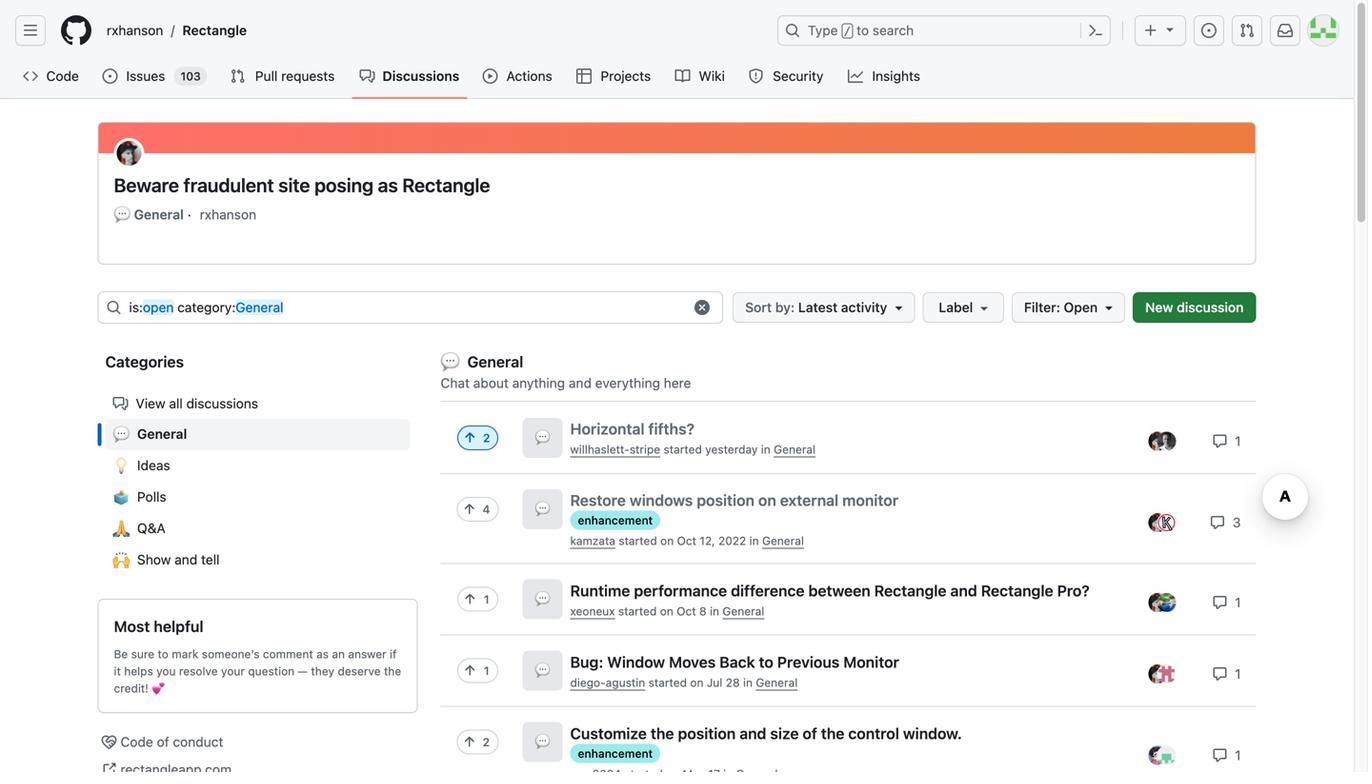 Task type: locate. For each thing, give the bounding box(es) containing it.
in right 28
[[743, 677, 753, 690]]

1 vertical spatial enhancement link
[[570, 745, 661, 764]]

deserve
[[338, 665, 381, 679]]

1 horizontal spatial :
[[232, 300, 236, 315]]

oct left 8
[[677, 605, 696, 618]]

previous
[[777, 654, 840, 672]]

enhancement link for customize
[[570, 745, 661, 764]]

comment image right @willhaslett stripe image
[[1213, 434, 1228, 449]]

1 link right @willhaslett stripe image
[[1213, 433, 1241, 449]]

general down difference in the right of the page
[[723, 605, 765, 618]]

filter:
[[1024, 300, 1061, 315]]

1 vertical spatial git pull request image
[[230, 69, 246, 84]]

to
[[857, 22, 869, 38], [158, 648, 169, 661], [759, 654, 774, 672]]

comment image right @diego agustin image
[[1213, 667, 1228, 682]]

@rxhanson image
[[1149, 514, 1168, 533], [1149, 594, 1168, 613], [1149, 665, 1168, 684]]

2 : from the left
[[232, 300, 236, 315]]

started inside the runtime performance difference between rectangle and rectangle pro? xeoneux started on oct 8 in general
[[618, 605, 657, 618]]

0 horizontal spatial rxhanson
[[107, 22, 163, 38]]

you
[[156, 665, 176, 679]]

general link up external
[[774, 443, 816, 457]]

yesterday
[[705, 443, 758, 457]]

on down performance
[[660, 605, 674, 618]]

@rxhanson image down @xeoneux icon
[[1149, 665, 1168, 684]]

1 vertical spatial enhancement
[[578, 748, 653, 761]]

arrow up image for bug:
[[462, 664, 477, 679]]

arrow up image for runtime
[[462, 592, 477, 608]]

categories
[[105, 353, 184, 371]]

enhancement link down customize
[[570, 745, 661, 764]]

restore windows position on external monitor enhancement kamzata started on oct 12, 2022 in general
[[570, 492, 899, 548]]

general link for to
[[756, 677, 798, 690]]

label button
[[923, 293, 1004, 323]]

fifths?
[[649, 420, 695, 439]]

comment discussion image
[[113, 396, 128, 412]]

beware fraudulent site posing as rectangle link
[[114, 173, 1240, 197]]

@willhaslett stripe image
[[1157, 432, 1176, 451]]

pro?
[[1057, 582, 1090, 600]]

triangle down image right open
[[1102, 300, 1117, 315]]

as left an
[[317, 648, 329, 661]]

triangle down image
[[1163, 21, 1178, 37]]

here
[[664, 375, 691, 391]]

3
[[1229, 515, 1241, 531]]

position inside restore windows position on external monitor enhancement kamzata started on oct 12, 2022 in general
[[697, 492, 755, 510]]

issue opened image
[[102, 69, 118, 84]]

list
[[99, 15, 766, 46], [98, 381, 418, 584], [441, 401, 1256, 773]]

general inside the runtime performance difference between rectangle and rectangle pro? xeoneux started on oct 8 in general
[[723, 605, 765, 618]]

0 horizontal spatial git pull request image
[[230, 69, 246, 84]]

2
[[483, 432, 490, 445], [483, 736, 490, 750]]

0 vertical spatial arrow up image
[[462, 431, 477, 446]]

💬 down comment discussion icon
[[113, 424, 130, 446]]

is
[[129, 300, 139, 315]]

code inside code of conduct link
[[121, 735, 153, 750]]

rxhanson up issues
[[107, 22, 163, 38]]

oct left 12,
[[677, 535, 697, 548]]

1 horizontal spatial code
[[121, 735, 153, 750]]

1 vertical spatial 2
[[483, 736, 490, 750]]

type
[[808, 22, 838, 38]]

0 horizontal spatial rxhanson link
[[99, 15, 171, 46]]

2 comment image from the top
[[1213, 596, 1228, 611]]

position inside the customize the position and size of the control window. enhancement
[[678, 725, 736, 743]]

1 horizontal spatial to
[[759, 654, 774, 672]]

1 2 button from the top
[[457, 401, 499, 451]]

git pull request image right issue opened image
[[1240, 23, 1255, 38]]

general inside 💬 general chat about anything and everything here
[[467, 353, 523, 371]]

2 enhancement link from the top
[[570, 745, 661, 764]]

on left jul
[[690, 677, 704, 690]]

general inside horizontal fifths? willhaslett-stripe started yesterday in general
[[774, 443, 816, 457]]

1 comment image from the top
[[1213, 434, 1228, 449]]

stripe
[[630, 443, 661, 457]]

1 enhancement from the top
[[578, 514, 653, 528]]

control
[[848, 725, 900, 743]]

1 horizontal spatial triangle down image
[[1102, 300, 1117, 315]]

0 vertical spatial oct
[[677, 535, 697, 548]]

general left ·
[[134, 207, 184, 223]]

1 vertical spatial 2 button
[[457, 731, 499, 773]]

2022
[[719, 535, 746, 548]]

in right 8
[[710, 605, 720, 618]]

💬 left 'restore'
[[535, 500, 550, 520]]

as inside the beware fraudulent site posing as rectangle 💬 general · rxhanson
[[378, 174, 398, 196]]

started down runtime
[[618, 605, 657, 618]]

: for category
[[232, 300, 236, 315]]

4 button
[[457, 497, 499, 547]]

0 horizontal spatial /
[[171, 22, 175, 38]]

rxhanson link down fraudulent
[[200, 205, 256, 225]]

bug: window moves back to previous monitor diego-agustin started on jul 28 in general
[[570, 654, 899, 690]]

posing
[[315, 174, 374, 196]]

1 vertical spatial rxhanson
[[200, 207, 256, 223]]

open
[[143, 300, 174, 315]]

rxhanson inside rxhanson / rectangle
[[107, 22, 163, 38]]

link external image
[[101, 763, 117, 773]]

0 horizontal spatial the
[[384, 665, 401, 679]]

in inside the runtime performance difference between rectangle and rectangle pro? xeoneux started on oct 8 in general
[[710, 605, 720, 618]]

1 for horizontal fifths?
[[1232, 433, 1241, 449]]

0 vertical spatial as
[[378, 174, 398, 196]]

category : general
[[177, 300, 283, 315]]

search image
[[106, 300, 122, 315]]

comment image for pro?
[[1213, 596, 1228, 611]]

0 vertical spatial rxhanson
[[107, 22, 163, 38]]

be sure to mark someone's comment as an answer if it helps you resolve your question — they deserve the credit!
[[114, 648, 401, 696]]

1 vertical spatial code
[[121, 735, 153, 750]]

@rxhanson image left 3 link
[[1149, 514, 1168, 533]]

0 horizontal spatial as
[[317, 648, 329, 661]]

code inside code link
[[46, 68, 79, 84]]

3 link
[[1210, 515, 1241, 531]]

💬 inside 💬 general chat about anything and everything here
[[441, 350, 460, 375]]

bug: window moves back to previous monitor link
[[570, 653, 899, 672]]

rxhanson inside the beware fraudulent site posing as rectangle 💬 general · rxhanson
[[200, 207, 256, 223]]

·
[[188, 207, 191, 223]]

chat
[[441, 375, 470, 391]]

1 1 button from the top
[[457, 588, 499, 637]]

be
[[114, 648, 128, 661]]

code right code of conduct image
[[121, 735, 153, 750]]

1 for customize the position and size of the control window.
[[1232, 748, 1241, 764]]

💬 left the about
[[441, 350, 460, 375]]

rxhanson down fraudulent
[[200, 207, 256, 223]]

1 2 from the top
[[483, 432, 490, 445]]

2 vertical spatial @rxhanson image
[[1149, 665, 1168, 684]]

comment image left '3'
[[1210, 515, 1226, 531]]

polls
[[137, 489, 166, 505]]

everything
[[595, 375, 660, 391]]

1 horizontal spatial as
[[378, 174, 398, 196]]

2 arrow up image from the top
[[462, 502, 477, 517]]

1 enhancement link from the top
[[570, 511, 661, 531]]

runtime
[[570, 582, 630, 600]]

triangle down image
[[891, 300, 907, 315], [1102, 300, 1117, 315]]

horizontal
[[570, 420, 645, 439]]

git pull request image inside pull requests link
[[230, 69, 246, 84]]

insights link
[[840, 62, 930, 91]]

1 vertical spatial arrow up image
[[462, 664, 477, 679]]

1 vertical spatial as
[[317, 648, 329, 661]]

position down jul
[[678, 725, 736, 743]]

git pull request image
[[1240, 23, 1255, 38], [230, 69, 246, 84]]

view all discussions link
[[105, 389, 410, 419]]

enhancement inside restore windows position on external monitor enhancement kamzata started on oct 12, 2022 in general
[[578, 514, 653, 528]]

the right customize
[[651, 725, 674, 743]]

and
[[569, 375, 592, 391], [175, 552, 197, 568], [951, 582, 978, 600], [740, 725, 767, 743]]

started inside bug: window moves back to previous monitor diego-agustin started on jul 28 in general
[[649, 677, 687, 690]]

graph image
[[848, 69, 863, 84]]

1 link right @diego agustin image
[[1213, 667, 1241, 682]]

code
[[46, 68, 79, 84], [121, 735, 153, 750]]

0 vertical spatial comment image
[[1213, 434, 1228, 449]]

💬 inside the beware fraudulent site posing as rectangle 💬 general · rxhanson
[[114, 204, 131, 226]]

arrow up image
[[462, 592, 477, 608], [462, 664, 477, 679]]

comment image
[[1213, 434, 1228, 449], [1213, 596, 1228, 611]]

as right posing
[[378, 174, 398, 196]]

2 horizontal spatial the
[[821, 725, 845, 743]]

rectangle
[[182, 22, 247, 38], [402, 174, 490, 196], [875, 582, 947, 600], [981, 582, 1054, 600]]

general link down external
[[762, 535, 804, 548]]

1 button down 4 button
[[457, 588, 499, 637]]

shield image
[[749, 69, 764, 84]]

of right size
[[803, 725, 817, 743]]

1 vertical spatial oct
[[677, 605, 696, 618]]

anything
[[512, 375, 565, 391]]

rectangle inside rxhanson / rectangle
[[182, 22, 247, 38]]

2 2 button from the top
[[457, 731, 499, 773]]

view
[[136, 396, 165, 412]]

general up the ideas
[[137, 426, 187, 442]]

discussions
[[383, 68, 460, 84]]

beware
[[114, 174, 179, 196]]

0 vertical spatial 2 button
[[457, 401, 499, 451]]

🗳️
[[113, 487, 130, 509]]

rxhanson image
[[114, 138, 144, 168]]

pull requests link
[[223, 62, 344, 91]]

0 horizontal spatial to
[[158, 648, 169, 661]]

triangle down image right activity
[[891, 300, 907, 315]]

enhancement down 'restore'
[[578, 514, 653, 528]]

arrow up image inside 4 button
[[462, 502, 477, 517]]

of left conduct
[[157, 735, 169, 750]]

1 vertical spatial @rxhanson image
[[1149, 594, 1168, 613]]

arrow up image
[[462, 431, 477, 446], [462, 502, 477, 517], [462, 735, 477, 751]]

2 triangle down image from the left
[[1102, 300, 1117, 315]]

3 @rxhanson image from the top
[[1149, 665, 1168, 684]]

1 vertical spatial rxhanson link
[[200, 205, 256, 225]]

comment image right the '@yxm9264' image
[[1213, 749, 1228, 764]]

in right 2022
[[750, 535, 759, 548]]

2 @rxhanson image from the top
[[1149, 594, 1168, 613]]

comment image inside 3 link
[[1210, 515, 1226, 531]]

1 vertical spatial 1 button
[[457, 659, 499, 709]]

@rxhanson image
[[1149, 432, 1168, 451]]

in
[[761, 443, 771, 457], [750, 535, 759, 548], [710, 605, 720, 618], [743, 677, 753, 690]]

started down moves
[[649, 677, 687, 690]]

general inside 💬 general
[[137, 426, 187, 442]]

position for on
[[697, 492, 755, 510]]

code of conduct link
[[98, 729, 418, 757]]

/ inside rxhanson / rectangle
[[171, 22, 175, 38]]

code for code of conduct
[[121, 735, 153, 750]]

list containing rxhanson / rectangle
[[99, 15, 766, 46]]

started inside restore windows position on external monitor enhancement kamzata started on oct 12, 2022 in general
[[619, 535, 657, 548]]

0 vertical spatial enhancement
[[578, 514, 653, 528]]

2 for second 2 button from the bottom
[[483, 432, 490, 445]]

1 horizontal spatial rxhanson
[[200, 207, 256, 223]]

0 horizontal spatial :
[[139, 300, 143, 315]]

rectangle inside the beware fraudulent site posing as rectangle 💬 general · rxhanson
[[402, 174, 490, 196]]

in inside horizontal fifths? willhaslett-stripe started yesterday in general
[[761, 443, 771, 457]]

jul
[[707, 677, 723, 690]]

2 1 button from the top
[[457, 659, 499, 709]]

3 1 link from the top
[[1213, 667, 1241, 682]]

0 vertical spatial comment image
[[1210, 515, 1226, 531]]

0 vertical spatial 1 button
[[457, 588, 499, 637]]

back
[[720, 654, 755, 672]]

tell
[[201, 552, 220, 568]]

: right search image
[[139, 300, 143, 315]]

0 horizontal spatial triangle down image
[[891, 300, 907, 315]]

enhancement link
[[570, 511, 661, 531], [570, 745, 661, 764]]

0 vertical spatial git pull request image
[[1240, 23, 1255, 38]]

code of conduct image
[[101, 735, 117, 750]]

the left 'control'
[[821, 725, 845, 743]]

1 for bug: window moves back to previous monitor
[[1232, 667, 1241, 682]]

security link
[[741, 62, 833, 91]]

1 arrow up image from the top
[[462, 592, 477, 608]]

0 vertical spatial code
[[46, 68, 79, 84]]

enhancement link down 'restore'
[[570, 511, 661, 531]]

: right 'open'
[[232, 300, 236, 315]]

performance
[[634, 582, 727, 600]]

1 horizontal spatial /
[[844, 25, 851, 38]]

and inside the customize the position and size of the control window. enhancement
[[740, 725, 767, 743]]

2 vertical spatial comment image
[[1213, 749, 1228, 764]]

actions
[[507, 68, 553, 84]]

projects link
[[569, 62, 660, 91]]

1 1 link from the top
[[1213, 433, 1241, 449]]

as
[[378, 174, 398, 196], [317, 648, 329, 661]]

started right kamzata
[[619, 535, 657, 548]]

position up 2022
[[697, 492, 755, 510]]

1 : from the left
[[139, 300, 143, 315]]

it
[[114, 665, 121, 679]]

general link for started
[[774, 443, 816, 457]]

to left search
[[857, 22, 869, 38]]

1 button
[[457, 588, 499, 637], [457, 659, 499, 709]]

comment image right @xeoneux icon
[[1213, 596, 1228, 611]]

and inside 💬 general chat about anything and everything here
[[569, 375, 592, 391]]

@kamzata image
[[1157, 514, 1176, 533]]

beware fraudulent site posing as rectangle 💬 general · rxhanson
[[114, 174, 490, 226]]

2 2 from the top
[[483, 736, 490, 750]]

💬 down beware
[[114, 204, 131, 226]]

the
[[384, 665, 401, 679], [651, 725, 674, 743], [821, 725, 845, 743]]

general up external
[[774, 443, 816, 457]]

arrow up image for restore
[[462, 502, 477, 517]]

homepage image
[[61, 15, 91, 46]]

💬 left customize
[[535, 733, 550, 753]]

1 for runtime performance difference between rectangle and rectangle pro?
[[1232, 595, 1241, 611]]

2 horizontal spatial to
[[857, 22, 869, 38]]

show
[[137, 552, 171, 568]]

to for search
[[857, 22, 869, 38]]

@rxhanson image for rectangle
[[1149, 594, 1168, 613]]

1 vertical spatial position
[[678, 725, 736, 743]]

2 vertical spatial arrow up image
[[462, 735, 477, 751]]

@rxhanson image for monitor
[[1149, 665, 1168, 684]]

0 vertical spatial arrow up image
[[462, 592, 477, 608]]

@rxhanson image up @diego agustin image
[[1149, 594, 1168, 613]]

play image
[[482, 69, 498, 84]]

2 oct from the top
[[677, 605, 696, 618]]

general up the about
[[467, 353, 523, 371]]

4
[[483, 503, 490, 516]]

1 vertical spatial comment image
[[1213, 667, 1228, 682]]

someone's
[[202, 648, 260, 661]]

oct inside the runtime performance difference between rectangle and rectangle pro? xeoneux started on oct 8 in general
[[677, 605, 696, 618]]

comment image for general
[[1213, 434, 1228, 449]]

xeoneux link
[[570, 605, 615, 618]]

comment image
[[1210, 515, 1226, 531], [1213, 667, 1228, 682], [1213, 749, 1228, 764]]

2 enhancement from the top
[[578, 748, 653, 761]]

ideas
[[137, 458, 170, 474]]

💬 left 'xeoneux'
[[535, 590, 550, 610]]

general link down difference in the right of the page
[[723, 605, 765, 618]]

Search all discussions text field
[[129, 293, 682, 323]]

0 vertical spatial rxhanson link
[[99, 15, 171, 46]]

general link down previous
[[756, 677, 798, 690]]

1 oct from the top
[[677, 535, 697, 548]]

1
[[1232, 433, 1241, 449], [484, 593, 489, 607], [1232, 595, 1241, 611], [484, 665, 489, 678], [1232, 667, 1241, 682], [1232, 748, 1241, 764]]

started
[[664, 443, 702, 457], [619, 535, 657, 548], [618, 605, 657, 618], [649, 677, 687, 690]]

1 horizontal spatial git pull request image
[[1240, 23, 1255, 38]]

rxhanson link up issues
[[99, 15, 171, 46]]

on inside the runtime performance difference between rectangle and rectangle pro? xeoneux started on oct 8 in general
[[660, 605, 674, 618]]

in right yesterday
[[761, 443, 771, 457]]

to up you
[[158, 648, 169, 661]]

/ inside type / to search
[[844, 25, 851, 38]]

@yxm9264 image
[[1157, 747, 1176, 766]]

oct inside restore windows position on external monitor enhancement kamzata started on oct 12, 2022 in general
[[677, 535, 697, 548]]

/ for type
[[844, 25, 851, 38]]

1 link right the '@yxm9264' image
[[1213, 748, 1241, 764]]

in inside bug: window moves back to previous monitor diego-agustin started on jul 28 in general
[[743, 677, 753, 690]]

to right "back" on the bottom of page
[[759, 654, 774, 672]]

1 link
[[1213, 433, 1241, 449], [1213, 595, 1241, 611], [1213, 667, 1241, 682], [1213, 748, 1241, 764]]

1 arrow up image from the top
[[462, 431, 477, 446]]

0 vertical spatial 2
[[483, 432, 490, 445]]

💬 general chat about anything and everything here
[[441, 350, 691, 391]]

@xeoneux image
[[1157, 594, 1176, 613]]

0 vertical spatial enhancement link
[[570, 511, 661, 531]]

git pull request image left pull
[[230, 69, 246, 84]]

started down fifths?
[[664, 443, 702, 457]]

@savepointsam image
[[1149, 747, 1168, 766]]

2 1 link from the top
[[1213, 595, 1241, 611]]

code right code icon
[[46, 68, 79, 84]]

position
[[697, 492, 755, 510], [678, 725, 736, 743]]

1 button right if
[[457, 659, 499, 709]]

2 arrow up image from the top
[[462, 664, 477, 679]]

1 horizontal spatial of
[[803, 725, 817, 743]]

3 arrow up image from the top
[[462, 735, 477, 751]]

1 vertical spatial comment image
[[1213, 596, 1228, 611]]

in inside restore windows position on external monitor enhancement kamzata started on oct 12, 2022 in general
[[750, 535, 759, 548]]

on
[[758, 492, 777, 510], [661, 535, 674, 548], [660, 605, 674, 618], [690, 677, 704, 690]]

general down previous
[[756, 677, 798, 690]]

enhancement down customize
[[578, 748, 653, 761]]

in for difference
[[710, 605, 720, 618]]

0 horizontal spatial code
[[46, 68, 79, 84]]

1 button for runtime
[[457, 588, 499, 637]]

the down if
[[384, 665, 401, 679]]

to inside be sure to mark someone's comment as an answer if it helps you resolve your question — they deserve the credit!
[[158, 648, 169, 661]]

general down external
[[762, 535, 804, 548]]

0 vertical spatial position
[[697, 492, 755, 510]]

diego-agustin link
[[570, 677, 645, 690]]

1 vertical spatial arrow up image
[[462, 502, 477, 517]]

window.
[[903, 725, 962, 743]]

0 vertical spatial @rxhanson image
[[1149, 514, 1168, 533]]

1 link right @xeoneux icon
[[1213, 595, 1241, 611]]



Task type: describe. For each thing, give the bounding box(es) containing it.
git pull request image for issue opened icon
[[230, 69, 246, 84]]

general inside restore windows position on external monitor enhancement kamzata started on oct 12, 2022 in general
[[762, 535, 804, 548]]

@diego agustin image
[[1157, 665, 1176, 684]]

1 link for monitor
[[1213, 667, 1241, 682]]

comment
[[263, 648, 313, 661]]

type / to search
[[808, 22, 914, 38]]

xeoneux
[[570, 605, 615, 618]]

started inside horizontal fifths? willhaslett-stripe started yesterday in general
[[664, 443, 702, 457]]

monitor
[[843, 492, 899, 510]]

28
[[726, 677, 740, 690]]

between
[[809, 582, 871, 600]]

open
[[1064, 300, 1098, 315]]

windows
[[630, 492, 693, 510]]

1 triangle down image from the left
[[891, 300, 907, 315]]

🙌 show and tell
[[113, 550, 220, 572]]

💡
[[113, 456, 130, 478]]

diego-
[[570, 677, 606, 690]]

notifications image
[[1278, 23, 1293, 38]]

runtime performance difference between rectangle and rectangle pro? xeoneux started on oct 8 in general
[[570, 582, 1090, 618]]

triangle down image inside filter: open popup button
[[1102, 300, 1117, 315]]

label
[[939, 300, 977, 315]]

they
[[311, 665, 335, 679]]

most helpful
[[114, 618, 204, 636]]

on left 12,
[[661, 535, 674, 548]]

in for moves
[[743, 677, 753, 690]]

—
[[298, 665, 308, 679]]

monitor
[[844, 654, 899, 672]]

customize the position and size of the control window. link
[[570, 725, 962, 744]]

general inside the beware fraudulent site posing as rectangle 💬 general · rxhanson
[[134, 207, 184, 223]]

security
[[773, 68, 824, 84]]

difference
[[731, 582, 805, 600]]

an
[[332, 648, 345, 661]]

restore windows position on external monitor link
[[570, 491, 899, 511]]

1 link for in
[[1213, 433, 1241, 449]]

window
[[607, 654, 665, 672]]

book image
[[675, 69, 691, 84]]

4 1 link from the top
[[1213, 748, 1241, 764]]

0 horizontal spatial of
[[157, 735, 169, 750]]

resolve
[[179, 665, 218, 679]]

pull
[[255, 68, 278, 84]]

git pull request image for issue opened image
[[1240, 23, 1255, 38]]

general inside bug: window moves back to previous monitor diego-agustin started on jul 28 in general
[[756, 677, 798, 690]]

and inside the runtime performance difference between rectangle and rectangle pro? xeoneux started on oct 8 in general
[[951, 582, 978, 600]]

kamzata
[[570, 535, 616, 548]]

discussion
[[1177, 300, 1244, 315]]

filter: open
[[1024, 300, 1098, 315]]

🙏
[[113, 519, 130, 541]]

as inside be sure to mark someone's comment as an answer if it helps you resolve your question — they deserve the credit!
[[317, 648, 329, 661]]

to for mark
[[158, 648, 169, 661]]

if
[[390, 648, 397, 661]]

arrow up image for customize
[[462, 735, 477, 751]]

and inside 🙌 show and tell
[[175, 552, 197, 568]]

🙏 q&a
[[113, 519, 166, 541]]

discussions
[[186, 396, 258, 412]]

position for and
[[678, 725, 736, 743]]

1 button for bug:
[[457, 659, 499, 709]]

projects
[[601, 68, 651, 84]]

wiki link
[[668, 62, 733, 91]]

comment image for monitor
[[1210, 515, 1226, 531]]

customize
[[570, 725, 647, 743]]

willhaslett-stripe link
[[570, 443, 661, 457]]

by:
[[776, 300, 795, 315]]

latest
[[798, 300, 838, 315]]

question
[[248, 665, 295, 679]]

filter: open button
[[1012, 293, 1126, 323]]

8
[[699, 605, 707, 618]]

plus image
[[1144, 23, 1159, 38]]

rectangle link
[[175, 15, 254, 46]]

horizontal fifths? willhaslett-stripe started yesterday in general
[[570, 420, 816, 457]]

💬 left bug:
[[535, 662, 550, 682]]

on left external
[[758, 492, 777, 510]]

comment discussion image
[[360, 69, 375, 84]]

most
[[114, 618, 150, 636]]

new discussion link
[[1133, 293, 1256, 323]]

q&a
[[137, 521, 166, 537]]

🙌
[[113, 550, 130, 572]]

enhancement link for restore
[[570, 511, 661, 531]]

x circle fill image
[[695, 300, 710, 315]]

to inside bug: window moves back to previous monitor diego-agustin started on jul 28 in general
[[759, 654, 774, 672]]

moves
[[669, 654, 716, 672]]

1 @rxhanson image from the top
[[1149, 514, 1168, 533]]

💬 down anything
[[535, 428, 550, 448]]

your
[[221, 665, 245, 679]]

sure
[[131, 648, 155, 661]]

code of conduct
[[121, 735, 223, 750]]

table image
[[577, 69, 592, 84]]

answer
[[348, 648, 387, 661]]

: for is
[[139, 300, 143, 315]]

general right category
[[236, 300, 283, 315]]

1 horizontal spatial the
[[651, 725, 674, 743]]

💬 general
[[113, 424, 187, 446]]

comment image for of
[[1213, 749, 1228, 764]]

insights
[[872, 68, 921, 84]]

code for code
[[46, 68, 79, 84]]

enhancement inside the customize the position and size of the control window. enhancement
[[578, 748, 653, 761]]

category
[[177, 300, 232, 315]]

issue opened image
[[1202, 23, 1217, 38]]

1 horizontal spatial rxhanson link
[[200, 205, 256, 225]]

site
[[278, 174, 310, 196]]

code image
[[23, 69, 38, 84]]

/ for rxhanson
[[171, 22, 175, 38]]

wiki
[[699, 68, 725, 84]]

kamzata link
[[570, 535, 616, 548]]

of inside the customize the position and size of the control window. enhancement
[[803, 725, 817, 743]]

1 link for rectangle
[[1213, 595, 1241, 611]]

in for position
[[750, 535, 759, 548]]

new
[[1146, 300, 1174, 315]]

customize the position and size of the control window. enhancement
[[570, 725, 962, 761]]

general link for rectangle
[[723, 605, 765, 618]]

rxhanson / rectangle
[[107, 22, 247, 38]]

discussions link
[[352, 62, 467, 91]]

restore
[[570, 492, 626, 510]]

conduct
[[173, 735, 223, 750]]

helpful
[[154, 618, 204, 636]]

2 for second 2 button
[[483, 736, 490, 750]]

the inside be sure to mark someone's comment as an answer if it helps you resolve your question — they deserve the credit!
[[384, 665, 401, 679]]

on inside bug: window moves back to previous monitor diego-agustin started on jul 28 in general
[[690, 677, 704, 690]]

pull requests
[[255, 68, 335, 84]]

command palette image
[[1088, 23, 1104, 38]]

runtime performance difference between rectangle and rectangle pro? link
[[570, 582, 1090, 601]]

search
[[873, 22, 914, 38]]

horizontal fifths? link
[[570, 420, 695, 439]]



Task type: vqa. For each thing, say whether or not it's contained in the screenshot.
💡
yes



